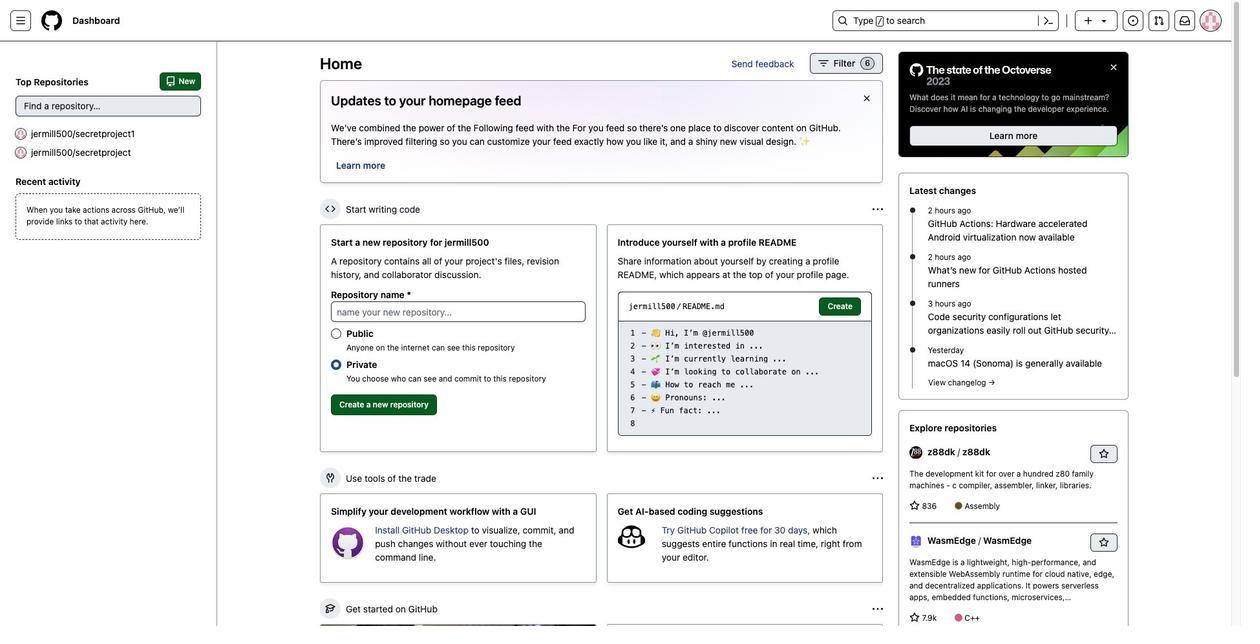 Task type: vqa. For each thing, say whether or not it's contained in the screenshot.
SEARCH ALL ISSUES text field
no



Task type: describe. For each thing, give the bounding box(es) containing it.
what is github? image
[[321, 625, 596, 626]]

tools image
[[325, 473, 336, 483]]

none radio inside start a new repository element
[[331, 360, 341, 370]]

close image
[[1109, 62, 1119, 72]]

2 dot fill image from the top
[[908, 252, 918, 262]]

introduce yourself with a profile readme element
[[607, 224, 883, 452]]

start a new repository element
[[320, 224, 597, 452]]

why am i seeing this? image for the get ai-based coding suggestions element
[[873, 473, 883, 483]]

secretproject image
[[16, 147, 26, 157]]

what is github? element
[[320, 624, 597, 626]]

name your new repository... text field
[[331, 301, 586, 322]]

Find a repository… text field
[[16, 96, 201, 116]]

Top Repositories search field
[[16, 96, 201, 116]]

triangle down image
[[1099, 16, 1110, 26]]

secretproject1 image
[[16, 128, 26, 139]]

filter image
[[819, 58, 829, 69]]

why am i seeing this? image for 'introduce yourself with a profile readme' element
[[873, 204, 883, 214]]

star image for @z88dk profile icon
[[910, 501, 920, 511]]



Task type: locate. For each thing, give the bounding box(es) containing it.
2 vertical spatial why am i seeing this? image
[[873, 604, 883, 614]]

code image
[[325, 204, 336, 214]]

0 vertical spatial dot fill image
[[908, 205, 918, 215]]

star image
[[910, 501, 920, 511], [910, 613, 920, 623]]

get ai-based coding suggestions element
[[607, 493, 883, 583]]

0 vertical spatial star this repository image
[[1099, 449, 1110, 459]]

try the github flow element
[[607, 624, 883, 626]]

None radio
[[331, 360, 341, 370]]

1 star this repository image from the top
[[1099, 449, 1110, 459]]

1 why am i seeing this? image from the top
[[873, 204, 883, 214]]

dot fill image
[[908, 345, 918, 355]]

@z88dk profile image
[[910, 447, 923, 459]]

1 vertical spatial star image
[[910, 613, 920, 623]]

star this repository image for @z88dk profile icon
[[1099, 449, 1110, 459]]

dot fill image
[[908, 205, 918, 215], [908, 252, 918, 262], [908, 298, 918, 309]]

command palette image
[[1044, 16, 1054, 26]]

homepage image
[[41, 10, 62, 31]]

1 vertical spatial why am i seeing this? image
[[873, 473, 883, 483]]

github logo image
[[910, 63, 1052, 87]]

explore element
[[899, 52, 1129, 626]]

2 why am i seeing this? image from the top
[[873, 473, 883, 483]]

None submit
[[820, 297, 861, 316]]

explore repositories navigation
[[899, 410, 1129, 626]]

star this repository image
[[1099, 449, 1110, 459], [1099, 538, 1110, 548]]

3 why am i seeing this? image from the top
[[873, 604, 883, 614]]

none radio inside start a new repository element
[[331, 329, 341, 339]]

3 dot fill image from the top
[[908, 298, 918, 309]]

mortar board image
[[325, 603, 336, 614]]

1 star image from the top
[[910, 501, 920, 511]]

none submit inside 'introduce yourself with a profile readme' element
[[820, 297, 861, 316]]

why am i seeing this? image for try the github flow element
[[873, 604, 883, 614]]

x image
[[862, 93, 872, 103]]

2 vertical spatial dot fill image
[[908, 298, 918, 309]]

why am i seeing this? image
[[873, 204, 883, 214], [873, 473, 883, 483], [873, 604, 883, 614]]

2 star this repository image from the top
[[1099, 538, 1110, 548]]

None radio
[[331, 329, 341, 339]]

simplify your development workflow with a gui element
[[320, 493, 597, 583]]

0 vertical spatial star image
[[910, 501, 920, 511]]

notifications image
[[1180, 16, 1191, 26]]

1 vertical spatial star this repository image
[[1099, 538, 1110, 548]]

git pull request image
[[1154, 16, 1165, 26]]

star image for @wasmedge profile image
[[910, 613, 920, 623]]

0 vertical spatial why am i seeing this? image
[[873, 204, 883, 214]]

1 vertical spatial dot fill image
[[908, 252, 918, 262]]

plus image
[[1084, 16, 1094, 26]]

@wasmedge profile image
[[910, 535, 923, 548]]

1 dot fill image from the top
[[908, 205, 918, 215]]

issue opened image
[[1129, 16, 1139, 26]]

github desktop image
[[331, 526, 365, 560]]

star this repository image for @wasmedge profile image
[[1099, 538, 1110, 548]]

2 star image from the top
[[910, 613, 920, 623]]



